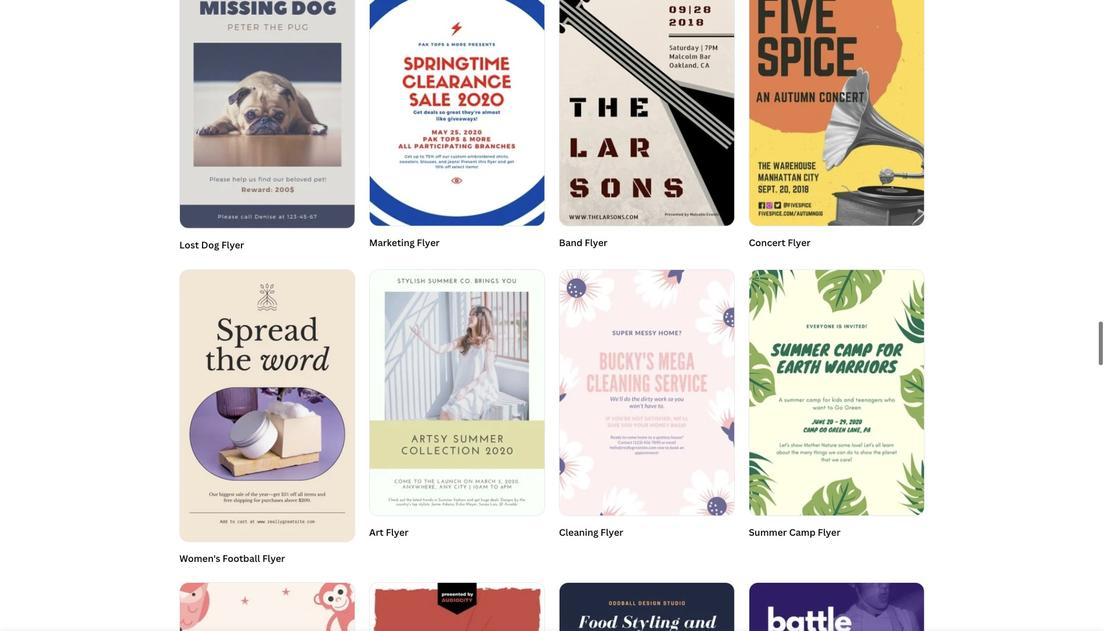 Task type: locate. For each thing, give the bounding box(es) containing it.
women's football flyer
[[179, 551, 285, 564]]

flyer
[[417, 236, 440, 248], [585, 236, 608, 248], [788, 236, 811, 248], [221, 238, 244, 251], [386, 526, 409, 539], [601, 526, 624, 539], [818, 526, 841, 539], [262, 551, 285, 564]]

lost dog flyer
[[179, 238, 244, 251]]

cleaning flyer link
[[559, 269, 735, 542]]

photography flyer image
[[560, 583, 735, 631]]

lost dog flyer image
[[180, 0, 355, 228]]

women's
[[179, 551, 220, 564]]

cleaning
[[559, 526, 599, 539]]

flyer right cleaning
[[601, 526, 624, 539]]

dog
[[201, 238, 219, 251]]

art flyer image
[[370, 269, 545, 515]]

concert flyer link
[[749, 0, 925, 252]]

flyer right marketing
[[417, 236, 440, 248]]

lost
[[179, 238, 199, 251]]

flyer right art
[[386, 526, 409, 539]]

cleaning flyer
[[559, 526, 624, 539]]

summer camp flyer image
[[750, 269, 925, 515]]

marketing flyer image
[[370, 0, 545, 225]]

art flyer link
[[369, 269, 545, 542]]

concert flyer image
[[750, 0, 925, 225]]

flyer right football
[[262, 551, 285, 564]]

band flyer image
[[560, 0, 735, 225]]

art
[[369, 526, 384, 539]]

marketing flyer
[[369, 236, 440, 248]]

summer camp flyer
[[749, 526, 841, 539]]



Task type: describe. For each thing, give the bounding box(es) containing it.
music flyer image
[[370, 583, 545, 631]]

band
[[559, 236, 583, 248]]

daycare flyer image
[[180, 583, 355, 631]]

concert flyer
[[749, 236, 811, 248]]

marketing
[[369, 236, 415, 248]]

women's football flyer link
[[179, 269, 355, 568]]

marketing flyer link
[[369, 0, 545, 252]]

flyer right concert
[[788, 236, 811, 248]]

concert
[[749, 236, 786, 248]]

football
[[223, 551, 260, 564]]

flyer right the band
[[585, 236, 608, 248]]

cleaning flyer image
[[560, 269, 735, 515]]

art flyer
[[369, 526, 409, 539]]

flyer right camp
[[818, 526, 841, 539]]

lost dog flyer link
[[179, 0, 355, 255]]

summer camp flyer link
[[749, 269, 925, 542]]

summer
[[749, 526, 787, 539]]

band flyer link
[[559, 0, 735, 252]]

talent show flyer image
[[750, 583, 925, 631]]

camp
[[789, 526, 816, 539]]

band flyer
[[559, 236, 608, 248]]

women's football flyer image
[[180, 269, 355, 541]]

flyer right dog
[[221, 238, 244, 251]]



Task type: vqa. For each thing, say whether or not it's contained in the screenshot.
2nd see all
no



